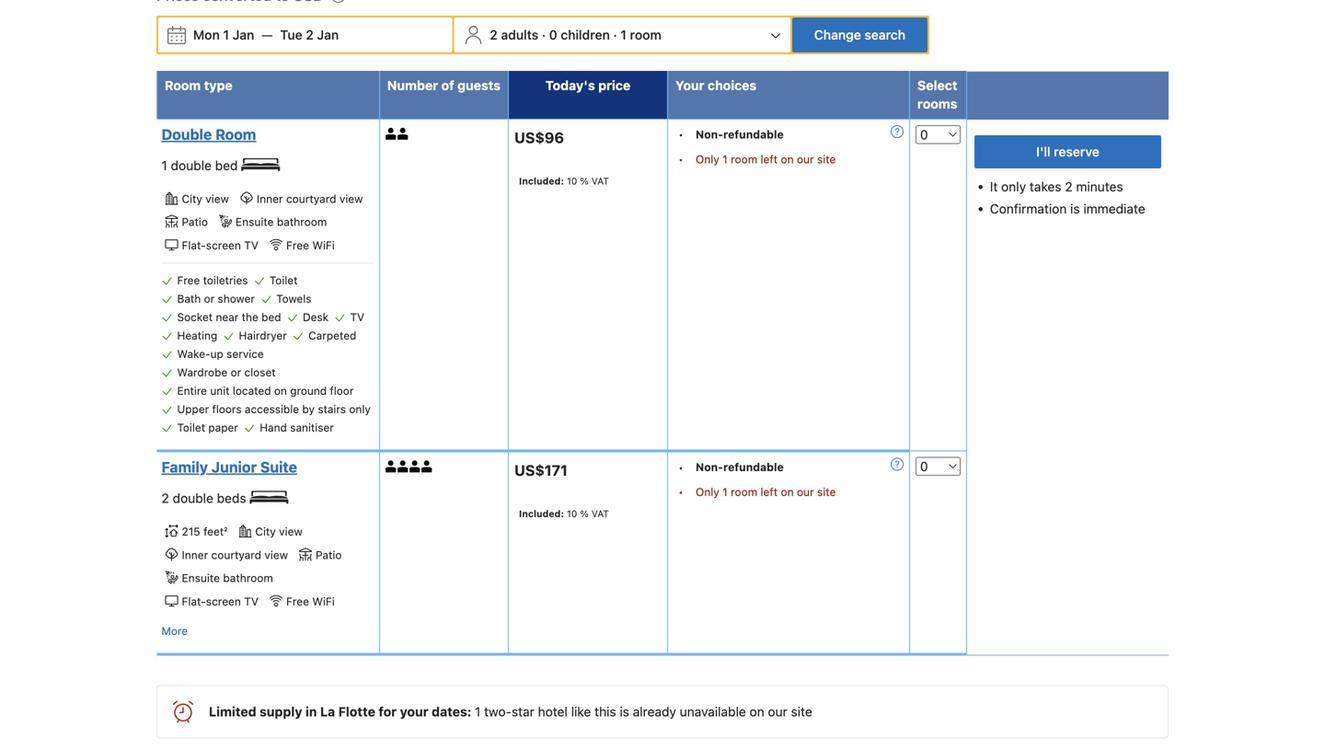 Task type: describe. For each thing, give the bounding box(es) containing it.
bath or shower
[[177, 292, 255, 305]]

wardrobe
[[177, 366, 228, 379]]

10 for us$171
[[567, 508, 577, 519]]

towels
[[276, 292, 312, 305]]

double
[[162, 125, 212, 143]]

shower
[[218, 292, 255, 305]]

0 horizontal spatial patio
[[182, 216, 208, 228]]

1 double bed
[[162, 158, 241, 173]]

double room
[[162, 125, 256, 143]]

only inside it only takes 2 minutes confirmation is immediate
[[1001, 179, 1026, 194]]

your
[[400, 704, 429, 719]]

entire
[[177, 384, 207, 397]]

i'll reserve
[[1037, 144, 1100, 159]]

it
[[990, 179, 998, 194]]

0 horizontal spatial room
[[165, 78, 201, 93]]

sanitiser
[[290, 421, 334, 434]]

2 screen from the top
[[206, 595, 241, 608]]

takes
[[1030, 179, 1062, 194]]

hand sanitiser
[[260, 421, 334, 434]]

us$96
[[514, 129, 564, 146]]

up
[[210, 347, 224, 360]]

2 right tue
[[306, 27, 314, 42]]

215 feet²
[[182, 525, 228, 538]]

2 · from the left
[[613, 27, 617, 42]]

search
[[865, 27, 906, 42]]

number
[[387, 78, 438, 93]]

0
[[549, 27, 557, 42]]

2 adults · 0 children · 1 room button
[[456, 17, 789, 52]]

3 • from the top
[[678, 461, 684, 474]]

1 screen from the top
[[206, 239, 241, 252]]

room type
[[165, 78, 233, 93]]

2 flat-screen tv from the top
[[182, 595, 259, 608]]

1 flat- from the top
[[182, 239, 206, 252]]

1 vertical spatial only
[[349, 403, 371, 416]]

1 vertical spatial bed
[[262, 311, 281, 324]]

left for us$96
[[761, 153, 778, 166]]

unit
[[210, 384, 230, 397]]

or for wardrobe
[[231, 366, 241, 379]]

0 horizontal spatial city view
[[182, 192, 229, 205]]

adults
[[501, 27, 539, 42]]

1 · from the left
[[542, 27, 546, 42]]

occupancy image for us$171
[[397, 461, 409, 473]]

it only takes 2 minutes confirmation is immediate
[[990, 179, 1146, 216]]

0 vertical spatial ensuite bathroom
[[236, 216, 327, 228]]

your
[[676, 78, 705, 93]]

dates:
[[432, 704, 472, 719]]

0 vertical spatial bed
[[215, 158, 238, 173]]

toiletries
[[203, 274, 248, 287]]

1 flat-screen tv from the top
[[182, 239, 259, 252]]

2 flat- from the top
[[182, 595, 206, 608]]

2 vertical spatial our
[[768, 704, 788, 719]]

wake-
[[177, 347, 210, 360]]

0 vertical spatial ensuite
[[236, 216, 274, 228]]

refundable for us$171
[[723, 461, 784, 474]]

1 jan from the left
[[233, 27, 254, 42]]

2 wifi from the top
[[312, 595, 335, 608]]

1 horizontal spatial courtyard
[[286, 192, 336, 205]]

% for us$96
[[580, 175, 589, 186]]

us$171
[[514, 462, 568, 479]]

2 inside it only takes 2 minutes confirmation is immediate
[[1065, 179, 1073, 194]]

change search button
[[792, 17, 928, 52]]

mon 1 jan button
[[186, 18, 262, 51]]

1 horizontal spatial bathroom
[[277, 216, 327, 228]]

1 vertical spatial free
[[177, 274, 200, 287]]

1 wifi from the top
[[312, 239, 335, 252]]

wake-up service
[[177, 347, 264, 360]]

confirmation
[[990, 201, 1067, 216]]

change search
[[814, 27, 906, 42]]

1 vertical spatial city
[[255, 525, 276, 538]]

site for us$96
[[817, 153, 836, 166]]

for
[[379, 704, 397, 719]]

only for us$96
[[696, 153, 720, 166]]

la
[[320, 704, 335, 719]]

already
[[633, 704, 676, 719]]

non- for us$171
[[696, 461, 723, 474]]

occupancy image for us$96
[[397, 128, 409, 140]]

1 • from the top
[[678, 128, 684, 141]]

choices
[[708, 78, 757, 93]]

minutes
[[1076, 179, 1123, 194]]

supply
[[260, 704, 302, 719]]

today's
[[546, 78, 595, 93]]

rooms
[[918, 96, 958, 111]]

this
[[595, 704, 616, 719]]

upper
[[177, 403, 209, 416]]

2 free wifi from the top
[[286, 595, 335, 608]]

1 vertical spatial bathroom
[[223, 572, 273, 585]]

socket near the bed
[[177, 311, 281, 324]]

limited
[[209, 704, 256, 719]]

floors
[[212, 403, 242, 416]]

near
[[216, 311, 239, 324]]

limited supply in la flotte for your dates: 1 two-star hotel like this is already unavailable on our site
[[209, 704, 812, 719]]

included: 10 % vat for us$96
[[519, 175, 609, 186]]

left for us$171
[[761, 486, 778, 498]]

1 vertical spatial patio
[[316, 548, 342, 561]]

select
[[918, 78, 958, 93]]

socket
[[177, 311, 213, 324]]

family
[[162, 458, 208, 476]]

1 vertical spatial courtyard
[[211, 548, 261, 561]]

ground
[[290, 384, 327, 397]]

the
[[242, 311, 258, 324]]

type
[[204, 78, 233, 93]]

1 horizontal spatial city view
[[255, 525, 303, 538]]

more
[[162, 625, 188, 637]]

hand
[[260, 421, 287, 434]]

by
[[302, 403, 315, 416]]

entire unit located on ground floor
[[177, 384, 354, 397]]

is inside it only takes 2 minutes confirmation is immediate
[[1071, 201, 1080, 216]]

stairs
[[318, 403, 346, 416]]

1 vertical spatial ensuite bathroom
[[182, 572, 273, 585]]



Task type: vqa. For each thing, say whether or not it's contained in the screenshot.
"Genius discounts available at this property." IMAGE
no



Task type: locate. For each thing, give the bounding box(es) containing it.
guests
[[458, 78, 501, 93]]

occupancy image
[[385, 128, 397, 140], [385, 461, 397, 473], [421, 461, 433, 473]]

0 vertical spatial only
[[1001, 179, 1026, 194]]

2 inside dropdown button
[[490, 27, 498, 42]]

ensuite bathroom up the 'towels'
[[236, 216, 327, 228]]

children
[[561, 27, 610, 42]]

like
[[571, 704, 591, 719]]

1 vertical spatial flat-
[[182, 595, 206, 608]]

refundable
[[723, 128, 784, 141], [723, 461, 784, 474]]

city view right feet²
[[255, 525, 303, 538]]

1 vertical spatial included: 10 % vat
[[519, 508, 609, 519]]

4 • from the top
[[678, 486, 684, 498]]

2 vertical spatial room
[[731, 486, 758, 498]]

0 vertical spatial included: 10 % vat
[[519, 175, 609, 186]]

1 vertical spatial included:
[[519, 508, 564, 519]]

upper floors accessible by stairs only
[[177, 403, 371, 416]]

of
[[441, 78, 454, 93]]

occupancy image for family junior suite
[[385, 461, 397, 473]]

1 non- from the top
[[696, 128, 723, 141]]

more details on meals and payment options image
[[891, 458, 904, 471]]

non-refundable for us$96
[[696, 128, 784, 141]]

room left type
[[165, 78, 201, 93]]

more link
[[162, 622, 188, 640]]

1 vertical spatial city view
[[255, 525, 303, 538]]

0 vertical spatial only
[[696, 153, 720, 166]]

1 vertical spatial 10
[[567, 508, 577, 519]]

10 for us$96
[[567, 175, 577, 186]]

bed
[[215, 158, 238, 173], [262, 311, 281, 324]]

0 vertical spatial only 1 room left on our site
[[696, 153, 836, 166]]

is down minutes
[[1071, 201, 1080, 216]]

1 vertical spatial non-refundable
[[696, 461, 784, 474]]

screen
[[206, 239, 241, 252], [206, 595, 241, 608]]

flat-screen tv up toiletries
[[182, 239, 259, 252]]

0 horizontal spatial jan
[[233, 27, 254, 42]]

only down 'floor'
[[349, 403, 371, 416]]

site for us$171
[[817, 486, 836, 498]]

2 down family
[[162, 491, 169, 506]]

two-
[[484, 704, 512, 719]]

0 horizontal spatial toilet
[[177, 421, 205, 434]]

0 horizontal spatial inner
[[182, 548, 208, 561]]

0 vertical spatial room
[[630, 27, 662, 42]]

on
[[781, 153, 794, 166], [274, 384, 287, 397], [781, 486, 794, 498], [750, 704, 765, 719]]

vat for us$96
[[592, 175, 609, 186]]

1 vertical spatial is
[[620, 704, 629, 719]]

2
[[306, 27, 314, 42], [490, 27, 498, 42], [1065, 179, 1073, 194], [162, 491, 169, 506]]

included: 10 % vat
[[519, 175, 609, 186], [519, 508, 609, 519]]

or down service
[[231, 366, 241, 379]]

2 vertical spatial free
[[286, 595, 309, 608]]

included: for us$171
[[519, 508, 564, 519]]

1 horizontal spatial or
[[231, 366, 241, 379]]

refundable for us$96
[[723, 128, 784, 141]]

hairdryer
[[239, 329, 287, 342]]

0 horizontal spatial or
[[204, 292, 215, 305]]

0 vertical spatial patio
[[182, 216, 208, 228]]

1 horizontal spatial toilet
[[270, 274, 298, 287]]

0 vertical spatial our
[[797, 153, 814, 166]]

heating
[[177, 329, 217, 342]]

free wifi
[[286, 239, 335, 252], [286, 595, 335, 608]]

occupancy image
[[397, 128, 409, 140], [397, 461, 409, 473], [409, 461, 421, 473]]

1 free wifi from the top
[[286, 239, 335, 252]]

free
[[286, 239, 309, 252], [177, 274, 200, 287], [286, 595, 309, 608]]

jan left '—'
[[233, 27, 254, 42]]

only
[[1001, 179, 1026, 194], [349, 403, 371, 416]]

or down free toiletries
[[204, 292, 215, 305]]

2 included: 10 % vat from the top
[[519, 508, 609, 519]]

0 vertical spatial room
[[165, 78, 201, 93]]

2 vertical spatial tv
[[244, 595, 259, 608]]

1 vertical spatial toilet
[[177, 421, 205, 434]]

courtyard
[[286, 192, 336, 205], [211, 548, 261, 561]]

suite
[[260, 458, 297, 476]]

1 vertical spatial vat
[[592, 508, 609, 519]]

1 left from the top
[[761, 153, 778, 166]]

jan right tue
[[317, 27, 339, 42]]

change
[[814, 27, 861, 42]]

· left the '0'
[[542, 27, 546, 42]]

non- for us$96
[[696, 128, 723, 141]]

ensuite bathroom down feet²
[[182, 572, 273, 585]]

free toiletries
[[177, 274, 248, 287]]

bath
[[177, 292, 201, 305]]

1 vertical spatial refundable
[[723, 461, 784, 474]]

0 vertical spatial inner courtyard view
[[257, 192, 363, 205]]

mon 1 jan — tue 2 jan
[[193, 27, 339, 42]]

non-refundable for us$171
[[696, 461, 784, 474]]

included: 10 % vat down us$96 at the top of the page
[[519, 175, 609, 186]]

only 1 room left on our site for us$171
[[696, 486, 836, 498]]

2 right the 'takes'
[[1065, 179, 1073, 194]]

1 horizontal spatial ·
[[613, 27, 617, 42]]

city view
[[182, 192, 229, 205], [255, 525, 303, 538]]

inner courtyard view down feet²
[[182, 548, 288, 561]]

1 vertical spatial only 1 room left on our site
[[696, 486, 836, 498]]

· right 'children'
[[613, 27, 617, 42]]

patio
[[182, 216, 208, 228], [316, 548, 342, 561]]

2 non-refundable from the top
[[696, 461, 784, 474]]

•
[[678, 128, 684, 141], [678, 153, 684, 166], [678, 461, 684, 474], [678, 486, 684, 498]]

room for us$171
[[731, 486, 758, 498]]

double for family
[[173, 491, 213, 506]]

courtyard down feet²
[[211, 548, 261, 561]]

1 only 1 room left on our site from the top
[[696, 153, 836, 166]]

family junior suite link
[[162, 458, 369, 476]]

only 1 room left on our site for us$96
[[696, 153, 836, 166]]

accessible
[[245, 403, 299, 416]]

hotel
[[538, 704, 568, 719]]

today's price
[[546, 78, 631, 93]]

included: down us$171
[[519, 508, 564, 519]]

0 vertical spatial bathroom
[[277, 216, 327, 228]]

1 inside dropdown button
[[621, 27, 627, 42]]

2 jan from the left
[[317, 27, 339, 42]]

room
[[165, 78, 201, 93], [215, 125, 256, 143]]

2 double beds
[[162, 491, 250, 506]]

included: 10 % vat for us$171
[[519, 508, 609, 519]]

bathroom up the 'towels'
[[277, 216, 327, 228]]

0 horizontal spatial only
[[349, 403, 371, 416]]

inner
[[257, 192, 283, 205], [182, 548, 208, 561]]

0 vertical spatial city view
[[182, 192, 229, 205]]

service
[[227, 347, 264, 360]]

1 vertical spatial inner courtyard view
[[182, 548, 288, 561]]

is right this at left
[[620, 704, 629, 719]]

city right feet²
[[255, 525, 276, 538]]

1 vertical spatial room
[[731, 153, 758, 166]]

0 vertical spatial non-refundable
[[696, 128, 784, 141]]

i'll reserve button
[[975, 135, 1162, 168]]

0 vertical spatial refundable
[[723, 128, 784, 141]]

1 horizontal spatial ensuite
[[236, 216, 274, 228]]

2 vertical spatial site
[[791, 704, 812, 719]]

carpeted
[[308, 329, 356, 342]]

inner down double room link
[[257, 192, 283, 205]]

screen up toiletries
[[206, 239, 241, 252]]

1 refundable from the top
[[723, 128, 784, 141]]

flat-screen tv up more
[[182, 595, 259, 608]]

1 vertical spatial or
[[231, 366, 241, 379]]

1 vertical spatial screen
[[206, 595, 241, 608]]

occupancy image for double room
[[385, 128, 397, 140]]

floor
[[330, 384, 354, 397]]

ensuite down 215 feet²
[[182, 572, 220, 585]]

included: down us$96 at the top of the page
[[519, 175, 564, 186]]

vat
[[592, 175, 609, 186], [592, 508, 609, 519]]

0 horizontal spatial courtyard
[[211, 548, 261, 561]]

room for us$96
[[731, 153, 758, 166]]

non-refundable
[[696, 128, 784, 141], [696, 461, 784, 474]]

located
[[233, 384, 271, 397]]

2 only from the top
[[696, 486, 720, 498]]

toilet for toilet paper
[[177, 421, 205, 434]]

or
[[204, 292, 215, 305], [231, 366, 241, 379]]

1 vertical spatial tv
[[350, 311, 365, 324]]

1 included: 10 % vat from the top
[[519, 175, 609, 186]]

2 only 1 room left on our site from the top
[[696, 486, 836, 498]]

1 only from the top
[[696, 153, 720, 166]]

2 10 from the top
[[567, 508, 577, 519]]

0 horizontal spatial city
[[182, 192, 202, 205]]

unavailable
[[680, 704, 746, 719]]

1 vertical spatial wifi
[[312, 595, 335, 608]]

non-
[[696, 128, 723, 141], [696, 461, 723, 474]]

paper
[[208, 421, 238, 434]]

0 vertical spatial inner
[[257, 192, 283, 205]]

1 vertical spatial non-
[[696, 461, 723, 474]]

1 vertical spatial ensuite
[[182, 572, 220, 585]]

2 • from the top
[[678, 153, 684, 166]]

tue
[[280, 27, 302, 42]]

0 horizontal spatial ensuite
[[182, 572, 220, 585]]

2 vat from the top
[[592, 508, 609, 519]]

vat for us$171
[[592, 508, 609, 519]]

0 vertical spatial is
[[1071, 201, 1080, 216]]

0 horizontal spatial bed
[[215, 158, 238, 173]]

1 non-refundable from the top
[[696, 128, 784, 141]]

more details on meals and payment options image
[[891, 125, 904, 138]]

our for us$96
[[797, 153, 814, 166]]

double for double
[[171, 158, 212, 173]]

closet
[[244, 366, 276, 379]]

courtyard down double room link
[[286, 192, 336, 205]]

desk
[[303, 311, 329, 324]]

double down double
[[171, 158, 212, 173]]

toilet for toilet
[[270, 274, 298, 287]]

2 included: from the top
[[519, 508, 564, 519]]

1 horizontal spatial inner
[[257, 192, 283, 205]]

1 % from the top
[[580, 175, 589, 186]]

2 left from the top
[[761, 486, 778, 498]]

junior
[[212, 458, 257, 476]]

star
[[512, 704, 535, 719]]

2 left adults
[[490, 27, 498, 42]]

flat-
[[182, 239, 206, 252], [182, 595, 206, 608]]

1 vertical spatial double
[[173, 491, 213, 506]]

in
[[306, 704, 317, 719]]

1 horizontal spatial bed
[[262, 311, 281, 324]]

0 vertical spatial flat-
[[182, 239, 206, 252]]

room up 1 double bed
[[215, 125, 256, 143]]

our
[[797, 153, 814, 166], [797, 486, 814, 498], [768, 704, 788, 719]]

double down family
[[173, 491, 213, 506]]

immediate
[[1084, 201, 1146, 216]]

our for us$171
[[797, 486, 814, 498]]

1 vertical spatial flat-screen tv
[[182, 595, 259, 608]]

1 vertical spatial left
[[761, 486, 778, 498]]

feet²
[[203, 525, 228, 538]]

included: for us$96
[[519, 175, 564, 186]]

beds
[[217, 491, 246, 506]]

1 vertical spatial site
[[817, 486, 836, 498]]

0 horizontal spatial is
[[620, 704, 629, 719]]

0 horizontal spatial bathroom
[[223, 572, 273, 585]]

1 horizontal spatial city
[[255, 525, 276, 538]]

0 vertical spatial 10
[[567, 175, 577, 186]]

1 included: from the top
[[519, 175, 564, 186]]

2 refundable from the top
[[723, 461, 784, 474]]

only for us$171
[[696, 486, 720, 498]]

bed down double room in the top left of the page
[[215, 158, 238, 173]]

your choices
[[676, 78, 757, 93]]

screen down feet²
[[206, 595, 241, 608]]

bathroom down feet²
[[223, 572, 273, 585]]

0 vertical spatial double
[[171, 158, 212, 173]]

1 10 from the top
[[567, 175, 577, 186]]

0 horizontal spatial ·
[[542, 27, 546, 42]]

1 horizontal spatial patio
[[316, 548, 342, 561]]

flat- up more
[[182, 595, 206, 608]]

tue 2 jan button
[[273, 18, 346, 51]]

or for bath
[[204, 292, 215, 305]]

number of guests
[[387, 78, 501, 93]]

only right the it
[[1001, 179, 1026, 194]]

%
[[580, 175, 589, 186], [580, 508, 589, 519]]

0 vertical spatial screen
[[206, 239, 241, 252]]

inner courtyard view
[[257, 192, 363, 205], [182, 548, 288, 561]]

2 non- from the top
[[696, 461, 723, 474]]

inner courtyard view down double room link
[[257, 192, 363, 205]]

inner down 215
[[182, 548, 208, 561]]

0 vertical spatial vat
[[592, 175, 609, 186]]

2 adults · 0 children · 1 room
[[490, 27, 662, 42]]

city view down 1 double bed
[[182, 192, 229, 205]]

room inside dropdown button
[[630, 27, 662, 42]]

city down 1 double bed
[[182, 192, 202, 205]]

0 vertical spatial free wifi
[[286, 239, 335, 252]]

% for us$171
[[580, 508, 589, 519]]

0 vertical spatial tv
[[244, 239, 259, 252]]

toilet down upper
[[177, 421, 205, 434]]

0 vertical spatial or
[[204, 292, 215, 305]]

1 vertical spatial inner
[[182, 548, 208, 561]]

0 vertical spatial free
[[286, 239, 309, 252]]

0 vertical spatial city
[[182, 192, 202, 205]]

0 vertical spatial left
[[761, 153, 778, 166]]

1 vertical spatial free wifi
[[286, 595, 335, 608]]

0 vertical spatial flat-screen tv
[[182, 239, 259, 252]]

only
[[696, 153, 720, 166], [696, 486, 720, 498]]

0 vertical spatial %
[[580, 175, 589, 186]]

0 vertical spatial site
[[817, 153, 836, 166]]

double
[[171, 158, 212, 173], [173, 491, 213, 506]]

1 horizontal spatial jan
[[317, 27, 339, 42]]

0 vertical spatial non-
[[696, 128, 723, 141]]

included: 10 % vat down us$171
[[519, 508, 609, 519]]

1 vertical spatial %
[[580, 508, 589, 519]]

1 vat from the top
[[592, 175, 609, 186]]

jan
[[233, 27, 254, 42], [317, 27, 339, 42]]

bed up hairdryer
[[262, 311, 281, 324]]

1 vertical spatial room
[[215, 125, 256, 143]]

1 vertical spatial our
[[797, 486, 814, 498]]

2 % from the top
[[580, 508, 589, 519]]

wardrobe or closet
[[177, 366, 276, 379]]

toilet paper
[[177, 421, 238, 434]]

1 horizontal spatial is
[[1071, 201, 1080, 216]]

flat- up free toiletries
[[182, 239, 206, 252]]

family junior suite
[[162, 458, 297, 476]]

wifi
[[312, 239, 335, 252], [312, 595, 335, 608]]

0 vertical spatial toilet
[[270, 274, 298, 287]]

select rooms
[[918, 78, 958, 111]]

double room link
[[162, 125, 369, 143]]

0 vertical spatial included:
[[519, 175, 564, 186]]

10
[[567, 175, 577, 186], [567, 508, 577, 519]]

215
[[182, 525, 200, 538]]

ensuite up toiletries
[[236, 216, 274, 228]]

toilet up the 'towels'
[[270, 274, 298, 287]]

1 horizontal spatial only
[[1001, 179, 1026, 194]]



